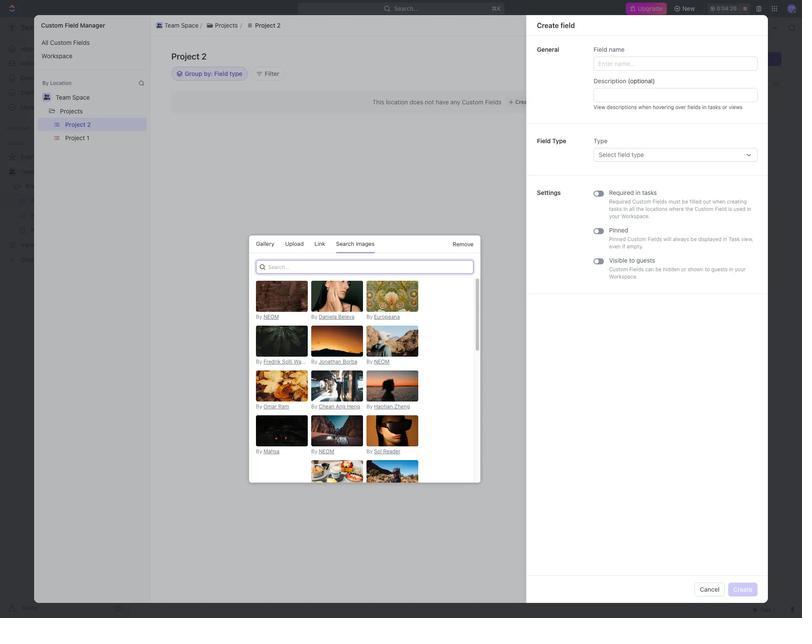 Task type: vqa. For each thing, say whether or not it's contained in the screenshot.
The Knowledge
no



Task type: describe. For each thing, give the bounding box(es) containing it.
4 mins from the top
[[696, 144, 708, 151]]

3 changed status from from the top
[[566, 144, 619, 151]]

field inside "required in tasks required custom fields must be filled out when creating tasks in all the locations where the custom field is used in your workspace."
[[715, 206, 727, 212]]

2 you from the top
[[557, 193, 566, 199]]

spaces
[[7, 140, 25, 146]]

Enter name... text field
[[594, 57, 758, 71]]

does
[[410, 98, 423, 106]]

space inside team space "link"
[[37, 168, 55, 175]]

1 horizontal spatial projects link
[[147, 32, 170, 40]]

0 vertical spatial upload
[[285, 241, 304, 247]]

or for when
[[722, 104, 728, 111]]

task sidebar navigation tab list
[[724, 52, 743, 103]]

descriptions
[[607, 104, 637, 111]]

list
[[194, 80, 204, 87]]

gallery
[[256, 241, 274, 247]]

0:04:26 button
[[708, 3, 750, 14]]

2 horizontal spatial /
[[224, 24, 226, 31]]

fields inside "required in tasks required custom fields must be filled out when creating tasks in all the locations where the custom field is used in your workspace."
[[653, 199, 667, 205]]

by for the daniela beleva link
[[311, 314, 318, 320]]

views
[[729, 104, 743, 111]]

create field
[[537, 21, 575, 29]]

fields inside pinned pinned custom fields will always be displayed in task view, even if empty.
[[648, 236, 662, 243]]

all
[[629, 206, 635, 212]]

jonathan
[[319, 359, 341, 365]]

zheng
[[394, 404, 410, 410]]

3 changed from the top
[[567, 144, 588, 151]]

tree inside sidebar navigation
[[3, 150, 125, 267]]

2 the from the left
[[686, 206, 693, 212]]

1 15 from the top
[[689, 144, 695, 151]]

field for create new field
[[730, 53, 743, 60]]

to do for 14
[[662, 213, 678, 220]]

custom inside button
[[50, 39, 72, 46]]

4 from from the top
[[606, 193, 618, 199]]

board
[[161, 80, 178, 87]]

0 vertical spatial neom link
[[264, 314, 279, 320]]

by mahsa
[[256, 449, 280, 455]]

filled
[[690, 199, 702, 205]]

any
[[451, 98, 460, 106]]

field left type
[[537, 137, 551, 145]]

2 vertical spatial progress
[[631, 193, 653, 199]]

by for the 'sol reader' link
[[367, 449, 373, 455]]

beleva
[[338, 314, 355, 320]]

daniela beleva link
[[319, 314, 355, 320]]

workspace
[[41, 52, 72, 60]]

location
[[386, 98, 408, 106]]

cancel
[[700, 586, 720, 593]]

inbox link
[[3, 57, 125, 70]]

2 horizontal spatial tasks
[[708, 104, 721, 111]]

add for add description
[[126, 373, 137, 381]]

1 horizontal spatial team space
[[56, 94, 90, 101]]

project 1
[[65, 134, 89, 142]]

1 changed from the top
[[567, 96, 588, 102]]

dashboards
[[21, 89, 54, 96]]

complete
[[624, 213, 651, 220]]

settings
[[537, 189, 561, 196]]

your inside "required in tasks required custom fields must be filled out when creating tasks in all the locations where the custom field is used in your workspace."
[[609, 213, 620, 220]]

have
[[436, 98, 449, 106]]

in up all
[[626, 193, 630, 199]]

hidden
[[663, 266, 680, 273]]

subtasks
[[147, 405, 177, 413]]

2 vertical spatial tasks
[[609, 206, 622, 212]]

inbox
[[21, 60, 36, 67]]

by for 'jonathan borba' link
[[311, 359, 318, 365]]

fields inside button
[[73, 39, 90, 46]]

3 16 mins from the top
[[689, 110, 708, 116]]

dates
[[301, 304, 318, 312]]

invite
[[22, 605, 37, 612]]

user group image inside tree
[[9, 169, 15, 174]]

1 mins from the top
[[696, 82, 708, 89]]

Search tasks... text field
[[695, 98, 781, 111]]

1 horizontal spatial /
[[183, 24, 185, 31]]

to do for 16
[[637, 96, 653, 102]]

14 mins
[[689, 213, 708, 220]]

added
[[578, 110, 594, 116]]

fields inside visible to guests custom fields can be hidden or shown to guests in your workspace.
[[630, 266, 644, 273]]

view,
[[741, 236, 754, 243]]

pinned pinned custom fields will always be displayed in task view, even if empty.
[[609, 227, 754, 250]]

1 pinned from the top
[[609, 227, 628, 234]]

table
[[262, 80, 277, 87]]

send button
[[686, 574, 711, 588]]

in up locations
[[654, 179, 659, 185]]

add task button
[[735, 52, 771, 66]]

2 horizontal spatial by neom
[[367, 359, 390, 365]]

create for new
[[696, 53, 715, 60]]

by for chean ang heng link
[[311, 404, 318, 410]]

field name
[[594, 46, 625, 53]]

2 mins from the top
[[696, 96, 708, 102]]

0 vertical spatial team space button
[[154, 20, 200, 30]]

calendar
[[220, 80, 246, 87]]

team space link inside tree
[[21, 165, 123, 179]]

required in tasks required custom fields must be filled out when creating tasks in all the locations where the custom field is used in your workspace.
[[609, 189, 751, 220]]

general
[[537, 46, 559, 53]]

calendar link
[[219, 78, 246, 90]]

this location does not have any custom fields
[[373, 98, 502, 106]]

on
[[609, 33, 615, 39]]

fredrik
[[264, 359, 281, 365]]

home
[[21, 45, 37, 52]]

task inside pinned pinned custom fields will always be displayed in task view, even if empty.
[[729, 236, 740, 243]]

16 mins for from
[[689, 96, 708, 102]]

files
[[284, 453, 294, 459]]

hide
[[448, 101, 460, 108]]

fields left create one button
[[485, 98, 502, 106]]

ram
[[278, 404, 289, 410]]

subtasks button
[[144, 401, 180, 416]]

create new field button
[[691, 50, 748, 63]]

list containing all custom fields
[[34, 36, 150, 63]]

track time
[[396, 304, 427, 312]]

1 changed status from from the top
[[566, 96, 619, 102]]

2 horizontal spatial neom link
[[374, 359, 390, 365]]

out
[[703, 199, 711, 205]]

view descriptions when hovering over fields in tasks or views
[[594, 104, 743, 111]]

by europeana
[[367, 314, 400, 320]]

2 vertical spatial by neom
[[311, 449, 334, 455]]

used
[[734, 206, 746, 212]]

share button
[[636, 29, 663, 43]]

project inside project 1 button
[[65, 134, 85, 142]]

team space /
[[145, 24, 185, 31]]

fredrik solli wandem link
[[264, 359, 315, 365]]

empty.
[[627, 244, 643, 250]]

your inside visible to guests custom fields can be hidden or shown to guests in your workspace.
[[735, 266, 746, 273]]

by for omar ram link
[[256, 404, 262, 410]]

projects / project 2
[[147, 32, 203, 40]]

0 horizontal spatial when
[[638, 104, 652, 111]]

jonathan borba link
[[319, 359, 357, 365]]

1 horizontal spatial guests
[[711, 266, 728, 273]]

share
[[642, 32, 658, 40]]

activity
[[725, 68, 742, 73]]

1 horizontal spatial projects button
[[202, 20, 242, 30]]

workspace. inside "required in tasks required custom fields must be filled out when creating tasks in all the locations where the custom field is used in your workspace."
[[621, 213, 650, 220]]

docs
[[21, 74, 35, 82]]

team space inside tree
[[21, 168, 55, 175]]

Search... text field
[[261, 261, 471, 274]]

create one
[[515, 99, 543, 105]]

created
[[567, 82, 586, 89]]

solli
[[282, 359, 292, 365]]

task
[[598, 82, 608, 89]]

in right fields at top right
[[702, 104, 707, 111]]

watcher:
[[595, 110, 616, 116]]

name
[[609, 46, 625, 53]]

sol reader link
[[374, 449, 400, 455]]

be for custom
[[691, 236, 697, 243]]

1 vertical spatial progress
[[660, 179, 682, 185]]

location
[[50, 80, 72, 86]]

2 changed from the top
[[567, 130, 588, 137]]

manager
[[80, 22, 105, 29]]

create button
[[728, 583, 758, 597]]

1 horizontal spatial project 2 button
[[242, 20, 285, 30]]

0 vertical spatial in progress
[[624, 144, 655, 151]]

omar
[[264, 404, 277, 410]]

1 horizontal spatial project 2 link
[[227, 22, 266, 33]]

is
[[728, 206, 732, 212]]

link
[[315, 241, 325, 247]]

haotian zheng link
[[374, 404, 410, 410]]

0 horizontal spatial project 2 link
[[178, 32, 203, 40]]

by chean ang heng
[[311, 404, 360, 410]]

can
[[645, 266, 654, 273]]

17
[[628, 33, 633, 39]]

drop your files here to upload
[[259, 453, 331, 460]]

1 from from the top
[[606, 96, 618, 102]]

add task
[[740, 55, 766, 63]]



Task type: locate. For each thing, give the bounding box(es) containing it.
projects inside tree
[[26, 183, 49, 190]]

5 changed status from from the top
[[566, 213, 619, 220]]

will
[[664, 236, 672, 243]]

to inside drop your files here to upload
[[308, 453, 313, 459]]

do down "where"
[[671, 213, 678, 220]]

0 horizontal spatial task
[[729, 236, 740, 243]]

15 mins
[[689, 144, 708, 151], [689, 193, 708, 199]]

cancel button
[[695, 583, 725, 597]]

0 horizontal spatial user group image
[[9, 169, 15, 174]]

None text field
[[594, 88, 758, 102]]

0 vertical spatial 16 mins
[[689, 82, 708, 89]]

sol
[[374, 449, 382, 455]]

1 16 mins from the top
[[689, 82, 708, 89]]

upload
[[285, 241, 304, 247], [315, 453, 331, 460]]

in progress up all
[[624, 193, 655, 199]]

visible
[[609, 257, 628, 264]]

2 horizontal spatial team space
[[165, 21, 199, 29]]

1 vertical spatial required
[[609, 199, 631, 205]]

1 vertical spatial task
[[729, 236, 740, 243]]

1 vertical spatial tasks
[[642, 189, 657, 196]]

omar ram link
[[264, 404, 289, 410]]

3 mins from the top
[[696, 110, 708, 116]]

user group image up projects / project 2
[[157, 23, 162, 27]]

5 mins from the top
[[696, 193, 708, 199]]

view
[[594, 104, 605, 111]]

hide button
[[445, 99, 463, 110]]

create right cancel
[[734, 586, 753, 593]]

5 changed from the top
[[567, 213, 588, 220]]

1 horizontal spatial the
[[686, 206, 693, 212]]

your left files
[[272, 453, 283, 459]]

progress down eloisefrancis23@gmail.
[[631, 144, 653, 151]]

0 vertical spatial required
[[609, 189, 634, 196]]

here
[[296, 453, 307, 459]]

workspace. inside visible to guests custom fields can be hidden or shown to guests in your workspace.
[[609, 274, 638, 280]]

0 vertical spatial by neom
[[256, 314, 279, 320]]

add inside add existing field button
[[633, 53, 645, 60]]

over
[[676, 104, 686, 111]]

search...
[[394, 5, 419, 12]]

created on nov 17
[[588, 33, 633, 39]]

new
[[717, 53, 729, 60]]

upload right here
[[315, 453, 331, 460]]

tasks right fields at top right
[[708, 104, 721, 111]]

when
[[638, 104, 652, 111], [713, 199, 726, 205]]

hovering
[[653, 104, 674, 111]]

fields up locations
[[653, 199, 667, 205]]

1 vertical spatial project 2 button
[[61, 118, 147, 131]]

2 pinned from the top
[[609, 236, 626, 243]]

fields left the 'will'
[[648, 236, 662, 243]]

0 horizontal spatial tasks
[[609, 206, 622, 212]]

always
[[673, 236, 689, 243]]

be right can at the right top of page
[[656, 266, 662, 273]]

0 horizontal spatial the
[[636, 206, 644, 212]]

team space button up projects / project 2
[[154, 20, 200, 30]]

projects link inside tree
[[26, 180, 101, 193]]

0 vertical spatial your
[[609, 213, 620, 220]]

new
[[683, 5, 695, 12]]

be left filled
[[682, 199, 688, 205]]

0 vertical spatial workspace.
[[621, 213, 650, 220]]

1 horizontal spatial do
[[671, 213, 678, 220]]

8686faf0v button
[[141, 258, 175, 268]]

2 vertical spatial neom
[[319, 449, 334, 455]]

fields left user group icon at the left top of the page
[[73, 39, 90, 46]]

1 15 mins from the top
[[689, 144, 708, 151]]

2 vertical spatial 16
[[689, 110, 695, 116]]

16
[[689, 82, 695, 89], [689, 96, 695, 102], [689, 110, 695, 116]]

1 horizontal spatial or
[[722, 104, 728, 111]]

4 changed status from from the top
[[566, 193, 619, 199]]

0 horizontal spatial team space button
[[52, 90, 94, 104]]

2 15 mins from the top
[[689, 193, 708, 199]]

sidebar navigation
[[0, 17, 129, 619]]

by omar ram
[[256, 404, 289, 410]]

2 vertical spatial neom link
[[319, 449, 334, 455]]

when left hovering
[[638, 104, 652, 111]]

favorites
[[7, 125, 30, 132]]

the up 14 at the right of the page
[[686, 206, 693, 212]]

or left "views"
[[722, 104, 728, 111]]

1 vertical spatial do
[[671, 213, 678, 220]]

must
[[669, 199, 681, 205]]

0 horizontal spatial be
[[656, 266, 662, 273]]

1 required from the top
[[609, 189, 634, 196]]

add inside add description button
[[126, 373, 137, 381]]

tasks
[[708, 104, 721, 111], [642, 189, 657, 196], [609, 206, 622, 212]]

tree containing team space
[[3, 150, 125, 267]]

status
[[590, 96, 605, 102], [590, 130, 605, 137], [590, 144, 605, 151], [590, 193, 605, 199], [590, 213, 605, 220]]

2 required from the top
[[609, 199, 631, 205]]

field for add existing field
[[670, 53, 683, 60]]

list containing team space
[[154, 20, 752, 30]]

where
[[669, 206, 684, 212]]

3 status from the top
[[590, 144, 605, 151]]

0 horizontal spatial to do
[[637, 96, 653, 102]]

upload button
[[315, 453, 331, 460]]

2 15 from the top
[[689, 193, 695, 199]]

in
[[702, 104, 707, 111], [626, 144, 630, 151], [654, 179, 659, 185], [636, 189, 641, 196], [626, 193, 630, 199], [624, 206, 628, 212], [747, 206, 751, 212], [723, 236, 727, 243], [729, 266, 734, 273]]

16 mins for task
[[689, 82, 708, 89]]

0 horizontal spatial do
[[646, 96, 653, 102]]

2 vertical spatial your
[[272, 453, 283, 459]]

remove
[[453, 241, 474, 248]]

neom for "neom" link to the bottom
[[319, 449, 334, 455]]

1 status from the top
[[590, 96, 605, 102]]

by for europeana link
[[367, 314, 373, 320]]

user group image inside team space button
[[157, 23, 162, 27]]

1 vertical spatial 15
[[689, 193, 695, 199]]

0 vertical spatial 15 mins
[[689, 144, 708, 151]]

by for fredrik solli wandem link
[[256, 359, 262, 365]]

in inside visible to guests custom fields can be hidden or shown to guests in your workspace.
[[729, 266, 734, 273]]

create inside create one button
[[515, 99, 532, 105]]

1 horizontal spatial team space button
[[154, 20, 200, 30]]

0 horizontal spatial projects button
[[56, 104, 87, 118]]

0 vertical spatial team space
[[165, 21, 199, 29]]

user group image
[[93, 34, 100, 39]]

by neom right here
[[311, 449, 334, 455]]

by neom
[[256, 314, 279, 320], [367, 359, 390, 365], [311, 449, 334, 455]]

team space down spaces
[[21, 168, 55, 175]]

list link
[[192, 78, 204, 90]]

add up activity
[[740, 55, 751, 63]]

0 vertical spatial 16
[[689, 82, 695, 89]]

custom inside pinned pinned custom fields will always be displayed in task view, even if empty.
[[627, 236, 646, 243]]

existing
[[646, 53, 669, 60]]

1 vertical spatial 15 mins
[[689, 193, 708, 199]]

create
[[537, 21, 559, 29], [696, 53, 715, 60], [515, 99, 532, 105], [734, 586, 753, 593]]

16 for task
[[689, 82, 695, 89]]

0 vertical spatial do
[[646, 96, 653, 102]]

2 vertical spatial be
[[656, 266, 662, 273]]

tasks up locations
[[642, 189, 657, 196]]

0 horizontal spatial field
[[561, 21, 575, 29]]

0 vertical spatial pinned
[[609, 227, 628, 234]]

progress up all
[[631, 193, 653, 199]]

0 horizontal spatial add
[[126, 373, 137, 381]]

in right shown
[[729, 266, 734, 273]]

create for one
[[515, 99, 532, 105]]

2 vertical spatial list
[[34, 118, 150, 145]]

2 vertical spatial in progress
[[624, 193, 655, 199]]

field up all custom fields
[[65, 22, 78, 29]]

1 horizontal spatial team space link
[[134, 22, 181, 33]]

neom link right here
[[319, 449, 334, 455]]

by for mahsa "link"
[[256, 449, 262, 455]]

be for guests
[[656, 266, 662, 273]]

tree
[[3, 150, 125, 267]]

team space down the location
[[56, 94, 90, 101]]

your inside drop your files here to upload
[[272, 453, 283, 459]]

neom for the topmost "neom" link
[[264, 314, 279, 320]]

team space up projects / project 2
[[165, 21, 199, 29]]

upload left link
[[285, 241, 304, 247]]

add inside add task button
[[740, 55, 751, 63]]

your left complete
[[609, 213, 620, 220]]

guests
[[637, 257, 655, 264], [711, 266, 728, 273]]

0 horizontal spatial guests
[[637, 257, 655, 264]]

when inside "required in tasks required custom fields must be filled out when creating tasks in all the locations where the custom field is used in your workspace."
[[713, 199, 726, 205]]

be right always in the right of the page
[[691, 236, 697, 243]]

when right the out
[[713, 199, 726, 205]]

2 16 from the top
[[689, 96, 695, 102]]

be
[[682, 199, 688, 205], [691, 236, 697, 243], [656, 266, 662, 273]]

2 vertical spatial 16 mins
[[689, 110, 708, 116]]

projects
[[215, 21, 238, 29], [197, 24, 220, 31], [147, 32, 170, 40], [60, 108, 83, 115], [26, 183, 49, 190]]

15 down fields at top right
[[689, 144, 695, 151]]

0 vertical spatial neom
[[264, 314, 279, 320]]

nov
[[616, 33, 626, 39]]

0 vertical spatial team space link
[[134, 22, 181, 33]]

1 vertical spatial neom
[[374, 359, 390, 365]]

1 horizontal spatial add
[[633, 53, 645, 60]]

2 horizontal spatial field
[[730, 53, 743, 60]]

5 from from the top
[[606, 213, 618, 220]]

1 the from the left
[[636, 206, 644, 212]]

add left description
[[126, 373, 137, 381]]

1 horizontal spatial upload
[[315, 453, 331, 460]]

or for guests
[[681, 266, 686, 273]]

assignees
[[360, 101, 385, 108]]

even
[[609, 244, 621, 250]]

description
[[139, 373, 170, 381]]

1 vertical spatial list
[[34, 36, 150, 63]]

1 16 from the top
[[689, 82, 695, 89]]

16 for from
[[689, 96, 695, 102]]

15 mins down fields at top right
[[689, 144, 708, 151]]

0 horizontal spatial neom link
[[264, 314, 279, 320]]

0 horizontal spatial /
[[173, 32, 175, 40]]

in left all
[[624, 206, 628, 212]]

0 vertical spatial project 2 button
[[242, 20, 285, 30]]

create inside create new field button
[[696, 53, 715, 60]]

neom link right borba
[[374, 359, 390, 365]]

1 vertical spatial workspace.
[[609, 274, 638, 280]]

task right task sidebar navigation tab list
[[753, 55, 766, 63]]

or inside visible to guests custom fields can be hidden or shown to guests in your workspace.
[[681, 266, 686, 273]]

0 vertical spatial be
[[682, 199, 688, 205]]

workspace button
[[38, 49, 147, 63]]

user group image
[[157, 23, 162, 27], [9, 169, 15, 174]]

guests right shown
[[711, 266, 728, 273]]

create left one
[[515, 99, 532, 105]]

to do up eloisefrancis23@gmail.
[[637, 96, 653, 102]]

2 16 mins from the top
[[689, 96, 708, 102]]

add for add task
[[740, 55, 751, 63]]

list
[[154, 20, 752, 30], [34, 36, 150, 63], [34, 118, 150, 145]]

workspace. down visible
[[609, 274, 638, 280]]

field down created
[[594, 46, 607, 53]]

board link
[[159, 78, 178, 90]]

neom for "neom" link to the right
[[374, 359, 390, 365]]

neom right borba
[[374, 359, 390, 365]]

by sol reader
[[367, 449, 400, 455]]

add
[[633, 53, 645, 60], [740, 55, 751, 63], [126, 373, 137, 381]]

in up complete
[[636, 189, 641, 196]]

progress up must
[[660, 179, 682, 185]]

14
[[689, 213, 695, 220]]

do up eloisefrancis23@gmail.
[[646, 96, 653, 102]]

Edit task name text field
[[109, 276, 481, 292]]

1 horizontal spatial by neom
[[311, 449, 334, 455]]

reader
[[383, 449, 400, 455]]

do for 16 mins
[[646, 96, 653, 102]]

1 vertical spatial neom link
[[374, 359, 390, 365]]

1 vertical spatial projects button
[[56, 104, 87, 118]]

15 left the out
[[689, 193, 695, 199]]

1 horizontal spatial when
[[713, 199, 726, 205]]

attachments
[[109, 433, 156, 442]]

0 vertical spatial task
[[753, 55, 766, 63]]

project 2 link
[[227, 22, 266, 33], [178, 32, 203, 40]]

guests up can at the right top of page
[[637, 257, 655, 264]]

be inside visible to guests custom fields can be hidden or shown to guests in your workspace.
[[656, 266, 662, 273]]

in right used
[[747, 206, 751, 212]]

do
[[646, 96, 653, 102], [671, 213, 678, 220]]

changed
[[567, 96, 588, 102], [567, 130, 588, 137], [567, 144, 588, 151], [567, 193, 588, 199], [567, 213, 588, 220]]

1
[[87, 134, 89, 142]]

1 vertical spatial you
[[557, 193, 566, 199]]

create left new
[[696, 53, 715, 60]]

3 from from the top
[[606, 144, 618, 151]]

your down view,
[[735, 266, 746, 273]]

1 vertical spatial 16 mins
[[689, 96, 708, 102]]

dashboards link
[[3, 86, 125, 100]]

1 vertical spatial when
[[713, 199, 726, 205]]

chean
[[319, 404, 334, 410]]

task inside button
[[753, 55, 766, 63]]

0 vertical spatial or
[[722, 104, 728, 111]]

upload inside drop your files here to upload
[[315, 453, 331, 460]]

2 horizontal spatial add
[[740, 55, 751, 63]]

0 horizontal spatial project 2 button
[[61, 118, 147, 131]]

1 horizontal spatial neom
[[319, 449, 334, 455]]

user group image down spaces
[[9, 169, 15, 174]]

daniela
[[319, 314, 337, 320]]

not
[[425, 98, 434, 106]]

1 vertical spatial user group image
[[9, 169, 15, 174]]

by neom right borba
[[367, 359, 390, 365]]

this
[[373, 98, 384, 106]]

0 horizontal spatial team space
[[21, 168, 55, 175]]

com
[[557, 110, 677, 123]]

4 status from the top
[[590, 193, 605, 199]]

5 status from the top
[[590, 213, 605, 220]]

2 from from the top
[[606, 130, 618, 137]]

team space button down the location
[[52, 90, 94, 104]]

description
[[594, 77, 627, 85]]

field left is
[[715, 206, 727, 212]]

in progress down eloisefrancis23@gmail.
[[624, 144, 655, 151]]

home link
[[3, 42, 125, 56]]

2 changed status from from the top
[[566, 130, 619, 137]]

team inside tree
[[21, 168, 36, 175]]

create for field
[[537, 21, 559, 29]]

2 vertical spatial team space
[[21, 168, 55, 175]]

tasks left all
[[609, 206, 622, 212]]

/
[[183, 24, 185, 31], [224, 24, 226, 31], [173, 32, 175, 40]]

mahsa
[[264, 449, 280, 455]]

neom right here
[[319, 449, 334, 455]]

custom inside visible to guests custom fields can be hidden or shown to guests in your workspace.
[[609, 266, 628, 273]]

1 vertical spatial 16
[[689, 96, 695, 102]]

0 vertical spatial user group image
[[157, 23, 162, 27]]

1 horizontal spatial neom link
[[319, 449, 334, 455]]

1 vertical spatial team space button
[[52, 90, 94, 104]]

this
[[587, 82, 596, 89]]

2 status from the top
[[590, 130, 605, 137]]

1 vertical spatial your
[[735, 266, 746, 273]]

1 horizontal spatial tasks
[[642, 189, 657, 196]]

2 horizontal spatial projects link
[[186, 22, 222, 33]]

4 changed from the top
[[567, 193, 588, 199]]

favorites button
[[3, 123, 33, 134]]

0 vertical spatial guests
[[637, 257, 655, 264]]

list containing project 2
[[34, 118, 150, 145]]

1 vertical spatial upload
[[315, 453, 331, 460]]

add description button
[[112, 370, 478, 384]]

6 mins from the top
[[696, 213, 708, 220]]

haotian
[[374, 404, 393, 410]]

drop
[[259, 453, 271, 459]]

or
[[722, 104, 728, 111], [681, 266, 686, 273]]

1 vertical spatial team space link
[[21, 165, 123, 179]]

2 horizontal spatial your
[[735, 266, 746, 273]]

add for add existing field
[[633, 53, 645, 60]]

0 vertical spatial projects button
[[202, 20, 242, 30]]

1 vertical spatial in progress
[[653, 179, 682, 185]]

create inside create 'button'
[[734, 586, 753, 593]]

task sidebar content section
[[539, 47, 720, 597]]

the up complete
[[636, 206, 644, 212]]

in right 'displayed'
[[723, 236, 727, 243]]

project
[[255, 21, 275, 29], [238, 24, 259, 31], [178, 32, 198, 40], [150, 51, 189, 66], [171, 51, 200, 61], [65, 121, 86, 128], [65, 134, 85, 142]]

0:04:26
[[717, 5, 737, 12]]

in progress
[[624, 144, 655, 151], [653, 179, 682, 185], [624, 193, 655, 199]]

by haotian zheng
[[367, 404, 410, 410]]

workspace. down all
[[621, 213, 650, 220]]

2 horizontal spatial be
[[691, 236, 697, 243]]

1 horizontal spatial task
[[753, 55, 766, 63]]

be inside "required in tasks required custom fields must be filled out when creating tasks in all the locations where the custom field is used in your workspace."
[[682, 199, 688, 205]]

by for haotian zheng link
[[367, 404, 373, 410]]

or left shown
[[681, 266, 686, 273]]

neom down edit task name text box
[[264, 314, 279, 320]]

to do down "where"
[[662, 213, 678, 220]]

(optional)
[[628, 77, 655, 85]]

in down the eloisefrancis23@gmail. com
[[626, 144, 630, 151]]

1 you from the top
[[557, 144, 566, 151]]

be inside pinned pinned custom fields will always be displayed in task view, even if empty.
[[691, 236, 697, 243]]

do for 14 mins
[[671, 213, 678, 220]]

by neom down edit task name text box
[[256, 314, 279, 320]]

assignees button
[[349, 99, 389, 110]]

fields left can at the right top of page
[[630, 266, 644, 273]]

0 vertical spatial list
[[154, 20, 752, 30]]

0 vertical spatial progress
[[631, 144, 653, 151]]

0 vertical spatial to do
[[637, 96, 653, 102]]

create up general
[[537, 21, 559, 29]]

task left view,
[[729, 236, 740, 243]]

add left existing
[[633, 53, 645, 60]]

in inside pinned pinned custom fields will always be displayed in task view, even if empty.
[[723, 236, 727, 243]]

projects button
[[202, 20, 242, 30], [56, 104, 87, 118]]

search
[[336, 241, 354, 247]]

15 mins up 14 mins in the top of the page
[[689, 193, 708, 199]]

ang
[[336, 404, 346, 410]]

3 16 from the top
[[689, 110, 695, 116]]

neom link down edit task name text box
[[264, 314, 279, 320]]

in progress up must
[[653, 179, 682, 185]]



